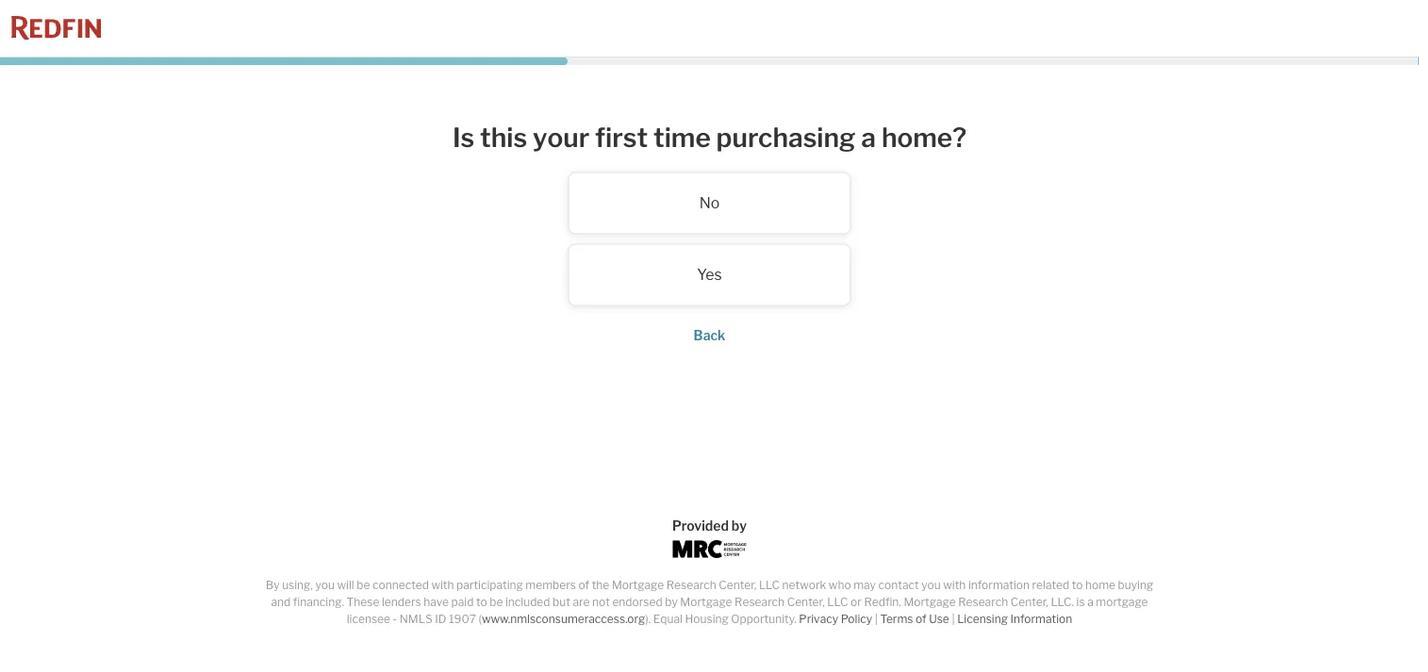 Task type: vqa. For each thing, say whether or not it's contained in the screenshot.
'included'
yes



Task type: locate. For each thing, give the bounding box(es) containing it.
included
[[506, 596, 550, 609]]

home
[[1086, 579, 1116, 592]]

licensing
[[958, 613, 1008, 626]]

a home?
[[862, 121, 967, 153]]

1 horizontal spatial llc
[[828, 596, 848, 609]]

by up equal
[[665, 596, 678, 609]]

0 vertical spatial of
[[579, 579, 590, 592]]

not
[[592, 596, 610, 609]]

1 with from the left
[[431, 579, 454, 592]]

1907
[[449, 613, 476, 626]]

of inside the by using, you will be connected with participating members of the mortgage research center, llc network who may contact you with information related to home buying and financing. these lenders have paid to be included but are not endorsed by mortgage research center, llc or redfin. mortgage research center, llc. is a mortgage licensee - nmls id 1907 (
[[579, 579, 590, 592]]

network
[[783, 579, 827, 592]]

of for terms
[[916, 613, 927, 626]]

with up have
[[431, 579, 454, 592]]

2 | from the left
[[952, 613, 955, 626]]

research up housing
[[667, 579, 717, 592]]

www.nmlsconsumeraccess.org
[[482, 613, 646, 626]]

0 horizontal spatial you
[[315, 579, 335, 592]]

mortgage up use
[[904, 596, 956, 609]]

research up opportunity. at right
[[735, 596, 785, 609]]

is this your first time purchasing a home?
[[453, 121, 967, 153]]

id
[[435, 613, 447, 626]]

paid
[[451, 596, 474, 609]]

mortgage
[[612, 579, 664, 592], [680, 596, 733, 609], [904, 596, 956, 609]]

0 horizontal spatial |
[[875, 613, 878, 626]]

housing
[[685, 613, 729, 626]]

1 horizontal spatial mortgage
[[680, 596, 733, 609]]

1 horizontal spatial of
[[916, 613, 927, 626]]

is
[[1077, 596, 1085, 609]]

0 horizontal spatial of
[[579, 579, 590, 592]]

2 horizontal spatial research
[[959, 596, 1009, 609]]

0 vertical spatial to
[[1072, 579, 1083, 592]]

1 vertical spatial to
[[476, 596, 487, 609]]

by
[[732, 518, 747, 534], [665, 596, 678, 609]]

by up mortgage research center image
[[732, 518, 747, 534]]

1 | from the left
[[875, 613, 878, 626]]

be up these
[[357, 579, 370, 592]]

purchasing
[[717, 121, 856, 153]]

2 with from the left
[[944, 579, 966, 592]]

research
[[667, 579, 717, 592], [735, 596, 785, 609], [959, 596, 1009, 609]]

2 horizontal spatial center,
[[1011, 596, 1049, 609]]

center, up information
[[1011, 596, 1049, 609]]

llc up privacy policy link
[[828, 596, 848, 609]]

be down participating on the bottom of the page
[[490, 596, 503, 609]]

you right contact
[[922, 579, 941, 592]]

you up financing.
[[315, 579, 335, 592]]

|
[[875, 613, 878, 626], [952, 613, 955, 626]]

by
[[266, 579, 280, 592]]

1 horizontal spatial you
[[922, 579, 941, 592]]

1 vertical spatial be
[[490, 596, 503, 609]]

back button
[[694, 328, 726, 344]]

1 horizontal spatial with
[[944, 579, 966, 592]]

0 vertical spatial llc
[[759, 579, 780, 592]]

| down redfin.
[[875, 613, 878, 626]]

redfin.
[[864, 596, 902, 609]]

llc up opportunity. at right
[[759, 579, 780, 592]]

center, down network
[[787, 596, 825, 609]]

policy
[[841, 613, 873, 626]]

0 horizontal spatial with
[[431, 579, 454, 592]]

endorsed
[[613, 596, 663, 609]]

terms
[[881, 613, 914, 626]]

1 horizontal spatial to
[[1072, 579, 1083, 592]]

or
[[851, 596, 862, 609]]

0 horizontal spatial llc
[[759, 579, 780, 592]]

0 horizontal spatial research
[[667, 579, 717, 592]]

mortgage up "endorsed"
[[612, 579, 664, 592]]

information
[[969, 579, 1030, 592]]

center, up opportunity. at right
[[719, 579, 757, 592]]

0 horizontal spatial by
[[665, 596, 678, 609]]

be
[[357, 579, 370, 592], [490, 596, 503, 609]]

a
[[1088, 596, 1094, 609]]

| right use
[[952, 613, 955, 626]]

1 vertical spatial by
[[665, 596, 678, 609]]

related
[[1033, 579, 1070, 592]]

0 vertical spatial be
[[357, 579, 370, 592]]

center,
[[719, 579, 757, 592], [787, 596, 825, 609], [1011, 596, 1049, 609]]

participating
[[457, 579, 523, 592]]

of left use
[[916, 613, 927, 626]]

is this your first time purchasing a home? option group
[[333, 172, 1087, 306]]

to
[[1072, 579, 1083, 592], [476, 596, 487, 609]]

with up use
[[944, 579, 966, 592]]

mortgage up housing
[[680, 596, 733, 609]]

you
[[315, 579, 335, 592], [922, 579, 941, 592]]

with
[[431, 579, 454, 592], [944, 579, 966, 592]]

1 horizontal spatial |
[[952, 613, 955, 626]]

mortgage research center image
[[673, 541, 747, 558]]

by using, you will be connected with participating members of the mortgage research center, llc network who may contact you with information related to home buying and financing. these lenders have paid to be included but are not endorsed by mortgage research center, llc or redfin. mortgage research center, llc. is a mortgage licensee - nmls id 1907 (
[[266, 579, 1154, 626]]

-
[[393, 613, 397, 626]]

lenders
[[382, 596, 421, 609]]

to up is
[[1072, 579, 1083, 592]]

to up (
[[476, 596, 487, 609]]

0 vertical spatial by
[[732, 518, 747, 534]]

of left the
[[579, 579, 590, 592]]

1 you from the left
[[315, 579, 335, 592]]

research up licensing
[[959, 596, 1009, 609]]

who
[[829, 579, 851, 592]]

1 vertical spatial of
[[916, 613, 927, 626]]

llc
[[759, 579, 780, 592], [828, 596, 848, 609]]

equal
[[654, 613, 683, 626]]

of
[[579, 579, 590, 592], [916, 613, 927, 626]]



Task type: describe. For each thing, give the bounding box(es) containing it.
by inside the by using, you will be connected with participating members of the mortgage research center, llc network who may contact you with information related to home buying and financing. these lenders have paid to be included but are not endorsed by mortgage research center, llc or redfin. mortgage research center, llc. is a mortgage licensee - nmls id 1907 (
[[665, 596, 678, 609]]

1 horizontal spatial by
[[732, 518, 747, 534]]

licensing information link
[[958, 613, 1073, 626]]

the
[[592, 579, 610, 592]]

(
[[479, 613, 482, 626]]

1 horizontal spatial be
[[490, 596, 503, 609]]

no
[[700, 194, 720, 212]]

use
[[929, 613, 950, 626]]

opportunity.
[[731, 613, 797, 626]]

of for members
[[579, 579, 590, 592]]

llc.
[[1051, 596, 1074, 609]]

members
[[526, 579, 576, 592]]

licensee
[[347, 613, 391, 626]]

privacy policy link
[[799, 613, 873, 626]]

mortgage
[[1096, 596, 1149, 609]]

back
[[694, 328, 726, 344]]

have
[[424, 596, 449, 609]]

yes
[[697, 266, 722, 284]]

2 you from the left
[[922, 579, 941, 592]]

will
[[337, 579, 354, 592]]

connected
[[373, 579, 429, 592]]

1 horizontal spatial research
[[735, 596, 785, 609]]

0 horizontal spatial mortgage
[[612, 579, 664, 592]]

this
[[480, 121, 527, 153]]

terms of use link
[[881, 613, 950, 626]]

and
[[271, 596, 291, 609]]

contact
[[879, 579, 919, 592]]

first
[[595, 121, 648, 153]]

0 horizontal spatial to
[[476, 596, 487, 609]]

buying
[[1118, 579, 1154, 592]]

).
[[646, 613, 651, 626]]

www.nmlsconsumeraccess.org ). equal housing opportunity. privacy policy | terms of use | licensing information
[[482, 613, 1073, 626]]

these
[[347, 596, 380, 609]]

financing.
[[293, 596, 344, 609]]

nmls
[[400, 613, 433, 626]]

2 horizontal spatial mortgage
[[904, 596, 956, 609]]

provided
[[672, 518, 729, 534]]

time
[[654, 121, 711, 153]]

your
[[533, 121, 590, 153]]

1 vertical spatial llc
[[828, 596, 848, 609]]

1 horizontal spatial center,
[[787, 596, 825, 609]]

0 horizontal spatial be
[[357, 579, 370, 592]]

information
[[1011, 613, 1073, 626]]

may
[[854, 579, 876, 592]]

are
[[573, 596, 590, 609]]

provided by
[[672, 518, 747, 534]]

privacy
[[799, 613, 839, 626]]

www.nmlsconsumeraccess.org link
[[482, 613, 646, 626]]

is
[[453, 121, 475, 153]]

0 horizontal spatial center,
[[719, 579, 757, 592]]

but
[[553, 596, 571, 609]]

using,
[[282, 579, 313, 592]]



